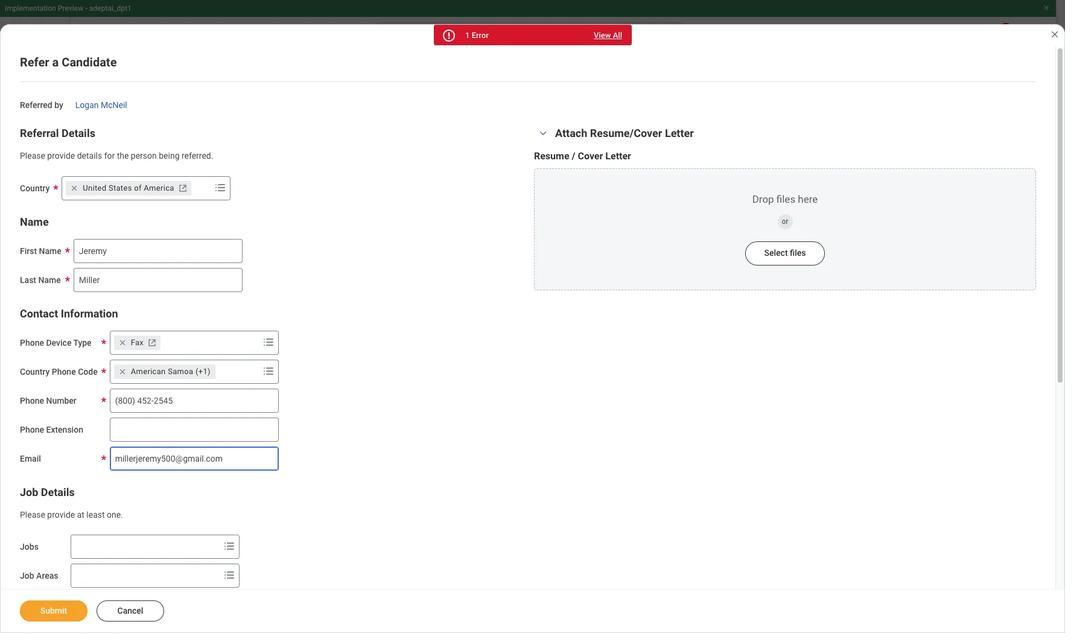 Task type: locate. For each thing, give the bounding box(es) containing it.
2 please from the top
[[20, 510, 45, 519]]

0 vertical spatial please
[[20, 151, 45, 160]]

refer a candidate
[[20, 55, 117, 69]]

my tasks element
[[982, 23, 1015, 50]]

main content
[[0, 56, 1066, 633]]

details up browse jobs
[[62, 127, 95, 139]]

1 horizontal spatial jobs
[[51, 77, 77, 92]]

please down job details button at the bottom of the page
[[20, 510, 45, 519]]

jobs hub
[[51, 77, 102, 92]]

first
[[20, 246, 37, 256]]

transformation import image
[[159, 77, 173, 92]]

logan
[[75, 100, 99, 110]]

2 horizontal spatial jobs
[[85, 151, 107, 162]]

2 provide from the top
[[47, 510, 75, 519]]

search image
[[22, 150, 36, 164]]

provide for referral
[[47, 151, 75, 160]]

please
[[20, 151, 45, 160], [20, 510, 45, 519]]

1 provide from the top
[[47, 151, 75, 160]]

referrals right 'first name'
[[66, 238, 106, 249]]

0 horizontal spatial referrals
[[66, 238, 106, 249]]

submit
[[40, 606, 67, 616]]

1 horizontal spatial 1
[[958, 138, 972, 167]]

referral for referral application
[[235, 420, 260, 429]]

phone for phone extension
[[20, 425, 44, 434]]

information
[[61, 307, 118, 320]]

1 inside 1 rank
[[958, 138, 972, 167]]

referral for referral details
[[20, 127, 59, 139]]

0 vertical spatial provide
[[47, 151, 75, 160]]

please down heatmap icon
[[20, 151, 45, 160]]

attach resume/cover letter group
[[534, 126, 1037, 290]]

letter left 3
[[665, 127, 694, 139]]

united states of america, press delete to clear value, ctrl + enter opens in new window. option
[[66, 181, 191, 195]]

fax, press delete to clear value, ctrl + enter opens in new window. option
[[114, 335, 161, 350]]

referral right the direct
[[256, 391, 281, 399]]

1 for 1 error
[[465, 31, 470, 40]]

active
[[685, 169, 705, 178]]

my
[[51, 180, 64, 191], [51, 238, 64, 249], [230, 240, 241, 249]]

my inside tab list
[[230, 240, 241, 249]]

1 horizontal spatial letter
[[665, 127, 694, 139]]

cell for referral application
[[624, 410, 1020, 440]]

cancel button
[[97, 601, 164, 622]]

job details button
[[20, 486, 75, 498]]

0 horizontal spatial my referrals
[[51, 238, 106, 249]]

contact information
[[20, 307, 118, 320]]

0 horizontal spatial letter
[[606, 150, 631, 162]]

1 vertical spatial jobs
[[85, 151, 107, 162]]

please inside referral details group
[[20, 151, 45, 160]]

2 country from the top
[[20, 367, 50, 376]]

my right the 'my referrals' image
[[51, 238, 64, 249]]

cell for spotlight job
[[624, 440, 1020, 469]]

provide inside referral details group
[[47, 151, 75, 160]]

phone left device
[[20, 338, 44, 347]]

1 left error on the left
[[465, 31, 470, 40]]

x small image inside american samoa (+1), press delete to clear value. option
[[116, 366, 128, 378]]

referral up search image
[[20, 127, 59, 139]]

my up 'effective'
[[230, 240, 241, 249]]

1 please from the top
[[20, 151, 45, 160]]

preview
[[58, 4, 83, 13]]

jobs inside refer a candidate dialog
[[20, 542, 39, 552]]

letter
[[665, 127, 694, 139], [606, 150, 631, 162]]

0 vertical spatial jobs
[[51, 77, 77, 92]]

referral inside popup button
[[236, 338, 262, 347]]

0
[[831, 138, 844, 167]]

prompts image
[[213, 180, 228, 195], [261, 364, 276, 378], [222, 539, 236, 554], [222, 568, 236, 583]]

number
[[46, 396, 76, 405]]

phone up the email
[[20, 425, 44, 434]]

details
[[77, 151, 102, 160]]

referred
[[20, 100, 52, 110]]

country up phone number on the left of page
[[20, 367, 50, 376]]

referral for referral stage name
[[236, 338, 262, 347]]

cancel
[[117, 606, 143, 616]]

letter down attach resume/cover letter at the right of page
[[606, 150, 631, 162]]

referrals up effective date
[[243, 240, 274, 249]]

referral inside 'row'
[[256, 391, 281, 399]]

country for country
[[20, 183, 50, 193]]

my referrals tab list
[[218, 232, 1041, 261]]

referral up social
[[236, 338, 262, 347]]

my for notifications large icon
[[51, 180, 64, 191]]

name button
[[20, 215, 49, 228]]

at
[[77, 510, 84, 519]]

jobs
[[51, 77, 77, 92], [85, 151, 107, 162], [20, 542, 39, 552]]

prompts image for country
[[213, 180, 228, 195]]

0 vertical spatial details
[[62, 127, 95, 139]]

1 horizontal spatial my referrals
[[230, 240, 274, 249]]

person
[[131, 151, 157, 160]]

direct referral row
[[230, 381, 1020, 410]]

job down the email
[[20, 486, 38, 498]]

2 vertical spatial jobs
[[20, 542, 39, 552]]

0 horizontal spatial 1
[[465, 31, 470, 40]]

x small image left american
[[116, 366, 128, 378]]

media
[[257, 361, 277, 370]]

my for the 'my referrals' image
[[51, 238, 64, 249]]

details up please provide at least one.
[[41, 486, 75, 498]]

please inside the "job details" group
[[20, 510, 45, 519]]

least
[[87, 510, 105, 519]]

2 horizontal spatial referrals
[[706, 169, 735, 178]]

my referrals up effective date
[[230, 240, 274, 249]]

x small image for country
[[68, 182, 80, 194]]

provide
[[47, 151, 75, 160], [47, 510, 75, 519]]

referrals inside 3 active referrals
[[706, 169, 735, 178]]

job right spotlight
[[266, 450, 278, 459]]

fax
[[131, 338, 144, 347]]

x small image
[[68, 182, 80, 194], [116, 337, 128, 349], [116, 366, 128, 378]]

fax element
[[131, 337, 144, 348]]

referral stage name row
[[230, 327, 1020, 351]]

Phone Extension text field
[[110, 417, 279, 442]]

implementation preview -   adeptai_dpt1
[[5, 4, 132, 13]]

name up the 'my referrals' image
[[20, 215, 49, 228]]

1 country from the top
[[20, 183, 50, 193]]

1 inside refer a candidate dialog
[[465, 31, 470, 40]]

0 vertical spatial x small image
[[68, 182, 80, 194]]

by
[[54, 100, 63, 110]]

1 horizontal spatial referrals
[[243, 240, 274, 249]]

my referrals
[[51, 238, 106, 249], [230, 240, 274, 249]]

tab
[[366, 232, 430, 261]]

provide inside the "job details" group
[[47, 510, 75, 519]]

referrals
[[706, 169, 735, 178], [66, 238, 106, 249], [243, 240, 274, 249]]

phone for phone device type
[[20, 338, 44, 347]]

1 vertical spatial x small image
[[116, 337, 128, 349]]

resume
[[534, 150, 570, 162]]

code
[[78, 367, 98, 376]]

details
[[62, 127, 95, 139], [41, 486, 75, 498]]

my right notifications large icon
[[51, 180, 64, 191]]

united states of america element
[[83, 183, 174, 193]]

2 vertical spatial x small image
[[116, 366, 128, 378]]

referral up spotlight
[[235, 420, 260, 429]]

job left 'united'
[[66, 180, 83, 191]]

phone left number
[[20, 396, 44, 405]]

candidate
[[62, 55, 117, 69]]

cell
[[624, 351, 1020, 381], [624, 381, 1020, 410], [624, 410, 1020, 440], [624, 440, 1020, 469], [230, 469, 624, 499], [624, 469, 1020, 499]]

adeptai_dpt1
[[89, 4, 132, 13]]

referral inside group
[[20, 127, 59, 139]]

0 vertical spatial letter
[[665, 127, 694, 139]]

x small image left fax element
[[116, 337, 128, 349]]

country
[[20, 183, 50, 193], [20, 367, 50, 376]]

0 vertical spatial country
[[20, 183, 50, 193]]

my referrals right the 'my referrals' image
[[51, 238, 106, 249]]

1 up rank
[[958, 138, 972, 167]]

view
[[594, 31, 611, 40]]

social media referral row
[[230, 351, 1020, 381]]

referrals down 3
[[706, 169, 735, 178]]

referral
[[20, 127, 59, 139], [236, 338, 262, 347], [279, 361, 304, 370], [256, 391, 281, 399], [235, 420, 260, 429]]

heatmap image
[[22, 121, 36, 135]]

resume/cover
[[590, 127, 662, 139]]

tab inside main content
[[366, 232, 430, 261]]

my referrals inside tab list
[[230, 240, 274, 249]]

0 vertical spatial 1
[[465, 31, 470, 40]]

phone number
[[20, 396, 76, 405]]

referred by
[[20, 100, 63, 110]]

column header
[[624, 327, 1020, 351]]

country up document star image
[[20, 183, 50, 193]]

1 vertical spatial provide
[[47, 510, 75, 519]]

/
[[572, 150, 576, 162]]

0 horizontal spatial jobs
[[20, 542, 39, 552]]

x small image inside united states of america, press delete to clear value, ctrl + enter opens in new window. "option"
[[68, 182, 80, 194]]

row
[[230, 469, 1020, 499]]

x small image left 'united'
[[68, 182, 80, 194]]

1 vertical spatial letter
[[606, 150, 631, 162]]

1 vertical spatial details
[[41, 486, 75, 498]]

resume / cover letter
[[534, 150, 631, 162]]

provide down referral details button
[[47, 151, 75, 160]]

please for job
[[20, 510, 45, 519]]

referral application row
[[230, 410, 1020, 440]]

implementation
[[5, 4, 56, 13]]

name
[[20, 215, 49, 228], [39, 246, 61, 256], [38, 275, 61, 285], [284, 338, 303, 347]]

american
[[131, 367, 166, 376]]

1 vertical spatial country
[[20, 367, 50, 376]]

referrals inside tab list
[[243, 240, 274, 249]]

stage
[[263, 338, 282, 347]]

x small image for phone device type
[[116, 337, 128, 349]]

Job Areas field
[[71, 565, 219, 587]]

x small image for country phone code
[[116, 366, 128, 378]]

close environment banner image
[[1043, 4, 1050, 11]]

name right stage
[[284, 338, 303, 347]]

name inside popup button
[[284, 338, 303, 347]]

email
[[20, 454, 41, 463]]

phone for phone number
[[20, 396, 44, 405]]

provide left at
[[47, 510, 75, 519]]

job
[[66, 180, 83, 191], [266, 450, 278, 459], [20, 486, 38, 498], [20, 571, 34, 581]]

overview link
[[10, 113, 183, 142]]

exclamation image
[[444, 31, 453, 40]]

1
[[465, 31, 470, 40], [958, 138, 972, 167]]

country inside contact information group
[[20, 367, 50, 376]]

1 for 1 rank
[[958, 138, 972, 167]]

details for referral details
[[62, 127, 95, 139]]

1 vertical spatial 1
[[958, 138, 972, 167]]

job inside navigation pane region
[[66, 180, 83, 191]]

1 vertical spatial please
[[20, 510, 45, 519]]

3 active referrals
[[685, 138, 735, 178]]



Task type: describe. For each thing, give the bounding box(es) containing it.
(+1)
[[196, 367, 211, 376]]

referred.
[[182, 151, 213, 160]]

refer
[[20, 55, 49, 69]]

american samoa (+1) element
[[131, 366, 211, 377]]

contact information group
[[20, 306, 522, 471]]

rank
[[957, 169, 973, 178]]

type
[[73, 338, 92, 347]]

column header inside main content
[[624, 327, 1020, 351]]

hub
[[80, 77, 102, 92]]

referral application
[[235, 420, 299, 429]]

direct
[[235, 391, 254, 399]]

First Name text field
[[74, 239, 243, 263]]

country for country phone code
[[20, 367, 50, 376]]

areas
[[36, 571, 58, 581]]

profile logan mcneil element
[[1015, 23, 1049, 50]]

job inside group
[[20, 486, 38, 498]]

first name
[[20, 246, 61, 256]]

referral details button
[[20, 127, 95, 139]]

date
[[265, 285, 283, 295]]

job details group
[[20, 485, 522, 521]]

cover
[[578, 150, 603, 162]]

america
[[144, 183, 174, 192]]

document star image
[[22, 208, 36, 222]]

referral details
[[20, 127, 95, 139]]

prompts image for job areas
[[222, 568, 236, 583]]

navigation pane region
[[0, 56, 193, 633]]

cell for social media referral
[[624, 351, 1020, 381]]

a
[[52, 55, 59, 69]]

referral stage name
[[236, 338, 303, 347]]

jobs hub element
[[51, 76, 149, 93]]

-
[[85, 4, 88, 13]]

cell for direct referral
[[624, 381, 1020, 410]]

select files
[[765, 248, 806, 258]]

chevron down image
[[536, 129, 551, 137]]

files
[[790, 248, 806, 258]]

attach resume/cover letter button
[[555, 127, 694, 139]]

phone left code
[[52, 367, 76, 376]]

social media referral
[[235, 361, 304, 370]]

for
[[104, 151, 115, 160]]

extension
[[46, 425, 83, 434]]

please provide details for the person being referred.
[[20, 151, 213, 160]]

prompts image for jobs
[[222, 539, 236, 554]]

referral details group
[[20, 126, 522, 161]]

the
[[117, 151, 129, 160]]

please provide at least one.
[[20, 510, 123, 519]]

select
[[765, 248, 788, 258]]

last
[[20, 275, 36, 285]]

of
[[134, 183, 142, 192]]

prompts image
[[261, 335, 276, 349]]

direct referral
[[235, 391, 281, 399]]

close refer a candidate image
[[1050, 30, 1060, 39]]

ext link image
[[177, 182, 189, 194]]

1 rank
[[957, 138, 973, 178]]

name group
[[20, 215, 522, 292]]

Phone Number text field
[[110, 388, 279, 413]]

job left areas
[[20, 571, 34, 581]]

attach resume/cover letter
[[555, 127, 694, 139]]

device
[[46, 338, 71, 347]]

browse jobs link
[[10, 142, 183, 171]]

referral stage name button
[[231, 328, 623, 350]]

spotlight
[[235, 450, 264, 459]]

application
[[262, 420, 299, 429]]

jobs for jobs hub
[[51, 77, 77, 92]]

united
[[83, 183, 106, 192]]

prompts image for country phone code
[[261, 364, 276, 378]]

details for job details
[[41, 486, 75, 498]]

provide for job
[[47, 510, 75, 519]]

please for referral
[[20, 151, 45, 160]]

being
[[159, 151, 180, 160]]

view all
[[594, 31, 622, 40]]

or
[[782, 217, 789, 226]]

one.
[[107, 510, 123, 519]]

Jobs field
[[71, 536, 219, 558]]

job inside row
[[266, 450, 278, 459]]

main content containing 3
[[0, 56, 1066, 633]]

attach
[[555, 127, 588, 139]]

social
[[235, 361, 255, 370]]

select files button
[[745, 241, 826, 265]]

mcneil
[[101, 100, 127, 110]]

job details
[[20, 486, 75, 498]]

name right last
[[38, 275, 61, 285]]

Email text field
[[110, 446, 279, 471]]

overview
[[51, 122, 91, 133]]

my referrals inside navigation pane region
[[51, 238, 106, 249]]

states
[[109, 183, 132, 192]]

samoa
[[168, 367, 193, 376]]

notifications large image
[[22, 179, 36, 193]]

phone device type
[[20, 338, 92, 347]]

total
[[818, 169, 834, 178]]

all
[[613, 31, 622, 40]]

notifications element
[[948, 23, 982, 50]]

name right first
[[39, 246, 61, 256]]

referrals inside navigation pane region
[[66, 238, 106, 249]]

refer a candidate dialog
[[0, 24, 1066, 633]]

referral right media
[[279, 361, 304, 370]]

american samoa (+1), press delete to clear value. option
[[114, 364, 215, 379]]

resume / cover letter region
[[534, 150, 1037, 290]]

letter inside region
[[606, 150, 631, 162]]

job areas
[[20, 571, 58, 581]]

country phone code
[[20, 367, 98, 376]]

implementation preview -   adeptai_dpt1 banner
[[0, 0, 1056, 56]]

browse
[[51, 151, 83, 162]]

united states of america
[[83, 183, 174, 192]]

effective date
[[230, 285, 283, 295]]

error
[[472, 31, 489, 40]]

alerts
[[85, 180, 111, 191]]

my referrals image
[[22, 237, 36, 251]]

my job alerts link
[[10, 171, 183, 200]]

0 total points
[[818, 138, 857, 178]]

ext link image
[[146, 337, 158, 349]]

jobs for jobs
[[20, 542, 39, 552]]

3
[[703, 138, 717, 167]]

logan mcneil
[[75, 100, 127, 110]]

Last Name text field
[[74, 268, 243, 292]]

logan mcneil link
[[75, 98, 127, 110]]

last name
[[20, 275, 61, 285]]

my referrals link
[[10, 229, 183, 258]]

points
[[836, 169, 857, 178]]

spotlight job row
[[230, 440, 1020, 469]]

american samoa (+1)
[[131, 367, 211, 376]]

submit button
[[20, 601, 88, 622]]



Task type: vqa. For each thing, say whether or not it's contained in the screenshot.
Profile Logan McNeil image
no



